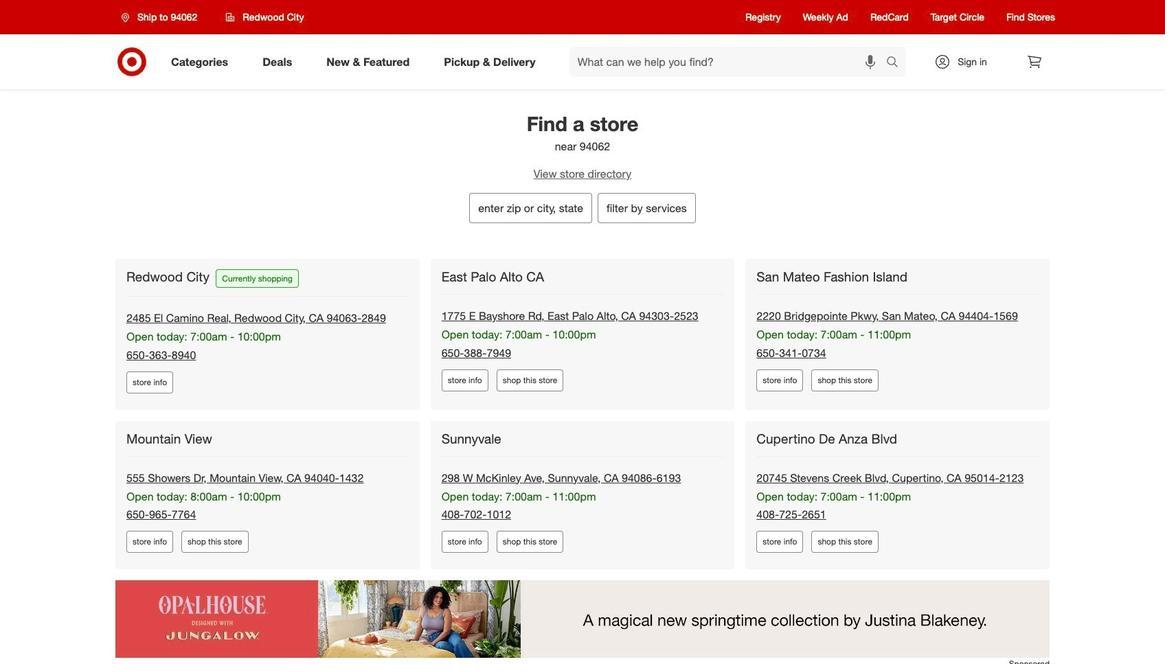 Task type: vqa. For each thing, say whether or not it's contained in the screenshot.
Advertisement element at the bottom of page
yes



Task type: locate. For each thing, give the bounding box(es) containing it.
advertisement element
[[115, 581, 1050, 659]]

What can we help you find? suggestions appear below search field
[[570, 47, 890, 77]]



